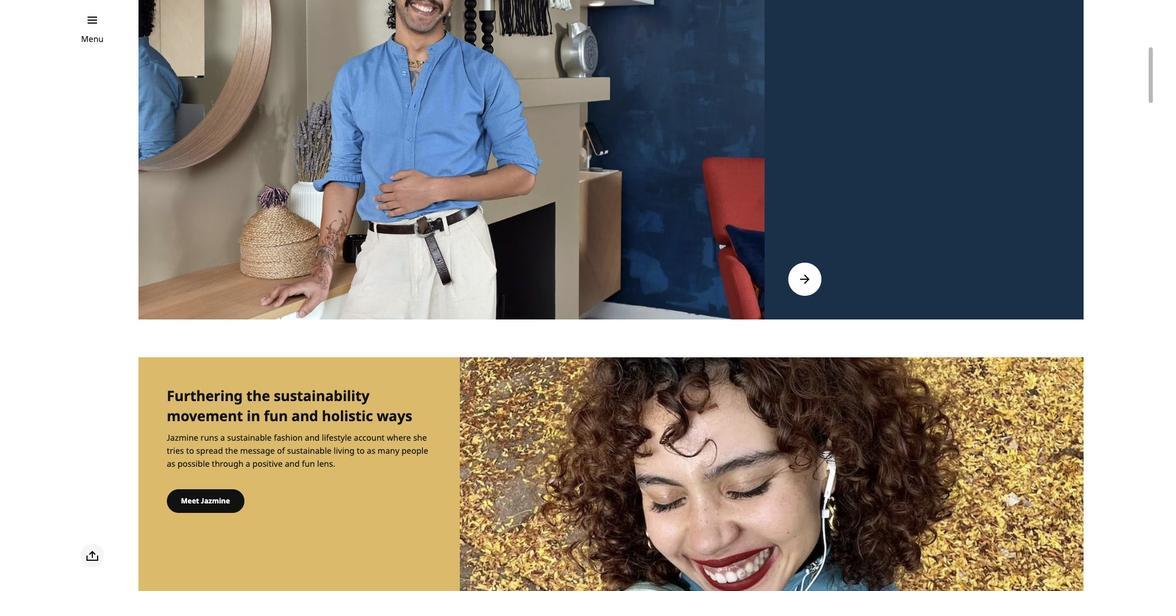 Task type: vqa. For each thing, say whether or not it's contained in the screenshot.
THE FUN
yes



Task type: describe. For each thing, give the bounding box(es) containing it.
menu
[[81, 33, 104, 44]]

secrets for shared living space sanity page image
[[138, 0, 765, 319]]

people
[[402, 445, 428, 456]]

the inside furthering the sustainability movement in fun and holistic ways
[[246, 386, 270, 405]]

runs
[[201, 432, 218, 443]]

holistic
[[322, 406, 373, 426]]

furthering
[[167, 386, 243, 405]]

tries
[[167, 445, 184, 456]]

menu button
[[81, 33, 104, 46]]

2 vertical spatial and
[[285, 458, 300, 469]]

living
[[334, 445, 355, 456]]

sustainability
[[274, 386, 370, 405]]

fun inside furthering the sustainability movement in fun and holistic ways
[[264, 406, 288, 426]]

through
[[212, 458, 243, 469]]

lifestyle
[[322, 432, 352, 443]]

jazmine inside button
[[201, 496, 230, 506]]

the ikea assembly: jazmine rogers image
[[460, 357, 1084, 591]]

0 horizontal spatial a
[[220, 432, 225, 443]]

lens.
[[317, 458, 335, 469]]

jazmine inside jazmine runs a sustainable fashion and lifestyle account where she tries to spread the message of sustainable living to as many people as possible through a positive and fun lens.
[[167, 432, 198, 443]]

fun inside jazmine runs a sustainable fashion and lifestyle account where she tries to spread the message of sustainable living to as many people as possible through a positive and fun lens.
[[302, 458, 315, 469]]

positive
[[252, 458, 283, 469]]

0 horizontal spatial as
[[167, 458, 175, 469]]

1 vertical spatial and
[[305, 432, 320, 443]]

in
[[247, 406, 260, 426]]

ways
[[377, 406, 412, 426]]



Task type: locate. For each thing, give the bounding box(es) containing it.
to down account
[[357, 445, 365, 456]]

fashion
[[274, 432, 303, 443]]

0 vertical spatial and
[[291, 406, 318, 426]]

to
[[186, 445, 194, 456], [357, 445, 365, 456]]

1 horizontal spatial jazmine
[[201, 496, 230, 506]]

1 vertical spatial a
[[246, 458, 250, 469]]

jazmine up tries
[[167, 432, 198, 443]]

1 horizontal spatial as
[[367, 445, 375, 456]]

to up "possible"
[[186, 445, 194, 456]]

1 horizontal spatial a
[[246, 458, 250, 469]]

account
[[354, 432, 385, 443]]

0 vertical spatial the
[[246, 386, 270, 405]]

1 vertical spatial the
[[225, 445, 238, 456]]

she
[[413, 432, 427, 443]]

0 vertical spatial fun
[[264, 406, 288, 426]]

2 to from the left
[[357, 445, 365, 456]]

0 vertical spatial sustainable
[[227, 432, 272, 443]]

0 vertical spatial jazmine
[[167, 432, 198, 443]]

0 horizontal spatial the
[[225, 445, 238, 456]]

fun right in
[[264, 406, 288, 426]]

where
[[387, 432, 411, 443]]

message
[[240, 445, 275, 456]]

1 to from the left
[[186, 445, 194, 456]]

0 horizontal spatial fun
[[264, 406, 288, 426]]

furthering the sustainability movement in fun and holistic ways
[[167, 386, 412, 426]]

0 horizontal spatial sustainable
[[227, 432, 272, 443]]

meet
[[181, 496, 199, 506]]

1 vertical spatial jazmine
[[201, 496, 230, 506]]

and down of
[[285, 458, 300, 469]]

1 horizontal spatial to
[[357, 445, 365, 456]]

possible
[[178, 458, 210, 469]]

the up in
[[246, 386, 270, 405]]

as down account
[[367, 445, 375, 456]]

and inside furthering the sustainability movement in fun and holistic ways
[[291, 406, 318, 426]]

0 horizontal spatial jazmine
[[167, 432, 198, 443]]

movement
[[167, 406, 243, 426]]

many
[[378, 445, 399, 456]]

1 horizontal spatial fun
[[302, 458, 315, 469]]

fun
[[264, 406, 288, 426], [302, 458, 315, 469]]

sustainable up lens.
[[287, 445, 332, 456]]

1 vertical spatial fun
[[302, 458, 315, 469]]

as down tries
[[167, 458, 175, 469]]

fun left lens.
[[302, 458, 315, 469]]

a right runs
[[220, 432, 225, 443]]

0 vertical spatial a
[[220, 432, 225, 443]]

meet jazmine
[[181, 496, 230, 506]]

jazmine runs a sustainable fashion and lifestyle account where she tries to spread the message of sustainable living to as many people as possible through a positive and fun lens.
[[167, 432, 428, 469]]

a down message
[[246, 458, 250, 469]]

1 vertical spatial as
[[167, 458, 175, 469]]

0 vertical spatial as
[[367, 445, 375, 456]]

and right fashion
[[305, 432, 320, 443]]

as
[[367, 445, 375, 456], [167, 458, 175, 469]]

the
[[246, 386, 270, 405], [225, 445, 238, 456]]

the inside jazmine runs a sustainable fashion and lifestyle account where she tries to spread the message of sustainable living to as many people as possible through a positive and fun lens.
[[225, 445, 238, 456]]

of
[[277, 445, 285, 456]]

1 vertical spatial sustainable
[[287, 445, 332, 456]]

meet jazmine button
[[167, 489, 244, 513]]

a
[[220, 432, 225, 443], [246, 458, 250, 469]]

and
[[291, 406, 318, 426], [305, 432, 320, 443], [285, 458, 300, 469]]

1 horizontal spatial the
[[246, 386, 270, 405]]

sustainable
[[227, 432, 272, 443], [287, 445, 332, 456]]

the up through
[[225, 445, 238, 456]]

0 horizontal spatial to
[[186, 445, 194, 456]]

and down sustainability at bottom left
[[291, 406, 318, 426]]

1 horizontal spatial sustainable
[[287, 445, 332, 456]]

jazmine right meet
[[201, 496, 230, 506]]

sustainable up message
[[227, 432, 272, 443]]

spread
[[196, 445, 223, 456]]

jazmine
[[167, 432, 198, 443], [201, 496, 230, 506]]



